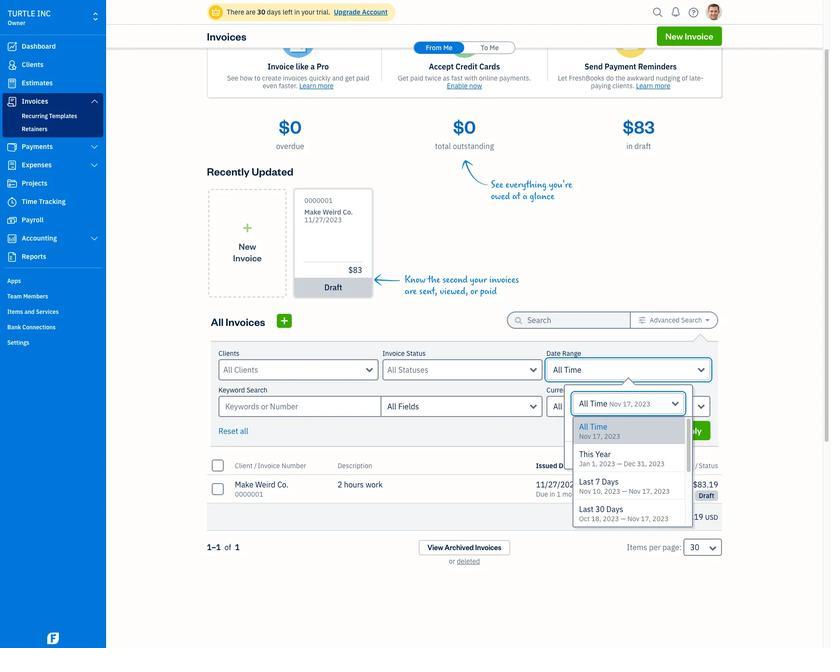 Task type: locate. For each thing, give the bounding box(es) containing it.
client link
[[235, 462, 254, 470]]

crown image
[[211, 7, 221, 17]]

learn right the "faster."
[[300, 82, 316, 90]]

from me link
[[414, 42, 465, 54]]

money image
[[6, 216, 18, 225]]

0 horizontal spatial more
[[318, 82, 334, 90]]

1 vertical spatial your
[[470, 275, 487, 286]]

1 vertical spatial all time nov 17, 2023
[[580, 422, 621, 441]]

all time nov 17, 2023 up invoice date option group
[[580, 399, 651, 409]]

accounting
[[22, 234, 57, 243]]

time down currencies
[[591, 422, 608, 432]]

time inside main element
[[22, 197, 37, 206]]

invoice
[[685, 30, 714, 42], [268, 62, 294, 71], [233, 252, 262, 263], [383, 349, 405, 358], [258, 462, 280, 470]]

due down all currencies dropdown button
[[653, 423, 667, 433]]

1 learn from the left
[[300, 82, 316, 90]]

0 vertical spatial weird
[[323, 208, 341, 217]]

invoices left add invoice 'icon'
[[226, 315, 265, 328]]

1 horizontal spatial new
[[666, 30, 684, 42]]

clients link
[[2, 56, 103, 74]]

1 / from the left
[[254, 462, 257, 470]]

1 horizontal spatial of
[[682, 74, 688, 83]]

1 vertical spatial co.
[[277, 480, 289, 490]]

learn right clients.
[[637, 82, 654, 90]]

0 horizontal spatial $83
[[349, 265, 362, 275]]

11/27/2023
[[305, 216, 342, 224], [536, 480, 579, 490]]

1 vertical spatial new invoice link
[[209, 189, 287, 298]]

1 vertical spatial see
[[491, 180, 504, 191]]

members
[[23, 293, 48, 300]]

1 right 1–1 on the bottom left
[[235, 543, 240, 553]]

client
[[235, 462, 253, 470]]

0 horizontal spatial see
[[227, 74, 239, 83]]

/ left 'status' link
[[696, 462, 698, 470]]

2023 up invoice date option group
[[635, 400, 651, 409]]

1 vertical spatial issued date
[[536, 462, 574, 470]]

1 vertical spatial last
[[580, 505, 594, 515]]

deleted
[[457, 557, 480, 566]]

2 horizontal spatial draft
[[699, 492, 715, 501]]

all inside dropdown button
[[554, 402, 563, 412]]

$83.19 left usd
[[679, 513, 704, 522]]

1 chevron large down image from the top
[[90, 98, 99, 105]]

more down reminders
[[655, 82, 671, 90]]

0 vertical spatial 30
[[257, 8, 266, 16]]

due date down year
[[585, 462, 612, 470]]

and down team members
[[24, 308, 35, 316]]

new invoice link for invoices
[[657, 27, 723, 46]]

status up all statuses search box on the bottom
[[407, 349, 426, 358]]

2 all time nov 17, 2023 from the top
[[580, 422, 621, 441]]

new invoice down plus image
[[233, 241, 262, 263]]

all time nov 17, 2023
[[580, 399, 651, 409], [580, 422, 621, 441]]

1 vertical spatial a
[[523, 191, 528, 202]]

1 horizontal spatial make
[[305, 208, 321, 217]]

$83.19 down 'status' link
[[693, 480, 719, 490]]

work
[[366, 480, 383, 490]]

new down notifications 'image' on the top of the page
[[666, 30, 684, 42]]

of
[[682, 74, 688, 83], [225, 543, 231, 553]]

1 learn more from the left
[[300, 82, 334, 90]]

1 vertical spatial in
[[627, 141, 633, 151]]

items for items per page:
[[627, 543, 648, 553]]

issued date up year
[[588, 423, 630, 433]]

your right second
[[470, 275, 487, 286]]

1 vertical spatial or
[[449, 557, 456, 566]]

2 $0 from the left
[[453, 115, 476, 138]]

send payment reminders image
[[614, 24, 648, 58]]

days inside 'last 7 days nov 10, 2023 — nov 17, 2023'
[[602, 477, 619, 487]]

new invoice
[[666, 30, 714, 42], [233, 241, 262, 263]]

2 / from the left
[[581, 462, 584, 470]]

/ right caretdown icon
[[581, 462, 584, 470]]

1 all time nov 17, 2023 from the top
[[580, 399, 651, 409]]

notifications image
[[669, 2, 684, 22]]

learn more for reminders
[[637, 82, 671, 90]]

1 horizontal spatial items
[[627, 543, 648, 553]]

learn more down pro
[[300, 82, 334, 90]]

1 horizontal spatial 11/27/2023
[[536, 480, 579, 490]]

1 horizontal spatial /
[[581, 462, 584, 470]]

with
[[465, 74, 478, 83]]

total
[[655, 513, 672, 522]]

co.
[[343, 208, 353, 217], [277, 480, 289, 490]]

apply button up the amount / status
[[670, 421, 711, 441]]

all time nov 17, 2023 up year
[[580, 422, 621, 441]]

all inside dropdown button
[[554, 365, 563, 375]]

0 vertical spatial 0000001
[[305, 196, 333, 205]]

0 horizontal spatial 0000001
[[235, 490, 263, 499]]

all
[[211, 315, 224, 328], [554, 365, 563, 375], [580, 399, 589, 409], [388, 402, 397, 412], [554, 402, 563, 412], [580, 422, 589, 432]]

0 horizontal spatial of
[[225, 543, 231, 553]]

services
[[36, 308, 59, 316]]

1 horizontal spatial new invoice link
[[657, 27, 723, 46]]

0 vertical spatial your
[[302, 8, 315, 16]]

30 right page:
[[691, 543, 700, 553]]

last inside 'last 7 days nov 10, 2023 — nov 17, 2023'
[[580, 477, 594, 487]]

see inside the see everything you're owed at a glance
[[491, 180, 504, 191]]

accept credit cards get paid twice as fast with online payments. enable now
[[398, 62, 531, 90]]

and inside main element
[[24, 308, 35, 316]]

close image
[[705, 0, 716, 7]]

1 horizontal spatial clients
[[219, 349, 240, 358]]

or inside "know the second your invoices are sent, viewed, or paid"
[[471, 286, 478, 297]]

2 vertical spatial 30
[[691, 543, 700, 553]]

new invoice down go to help image
[[666, 30, 714, 42]]

1 horizontal spatial paid
[[411, 74, 424, 83]]

1 horizontal spatial a
[[523, 191, 528, 202]]

more for invoice like a pro
[[318, 82, 334, 90]]

0 vertical spatial the
[[616, 74, 626, 83]]

$0 up overdue
[[279, 115, 302, 138]]

0 vertical spatial new
[[666, 30, 684, 42]]

$0 inside $0 total outstanding
[[453, 115, 476, 138]]

amount link
[[670, 462, 696, 470]]

your
[[302, 8, 315, 16], [470, 275, 487, 286]]

1 vertical spatial 30
[[596, 505, 605, 515]]

1 inside 11/27/2023 due in 1 month
[[557, 490, 561, 499]]

— inside 'last 7 days nov 10, 2023 — nov 17, 2023'
[[622, 488, 628, 496]]

team
[[7, 293, 22, 300]]

clients
[[22, 60, 44, 69], [219, 349, 240, 358]]

1 vertical spatial status
[[699, 462, 719, 470]]

—
[[617, 460, 623, 469], [622, 488, 628, 496], [621, 515, 626, 524]]

all time nov 17, 2023 inside list box
[[580, 422, 621, 441]]

co. inside 0000001 make weird co. 11/27/2023
[[343, 208, 353, 217]]

reset
[[219, 427, 238, 436]]

2 me from the left
[[490, 43, 499, 52]]

due inside 11/27/2023 due in 1 month
[[536, 490, 548, 499]]

0 vertical spatial of
[[682, 74, 688, 83]]

recurring templates
[[22, 112, 77, 120]]

dashboard link
[[2, 38, 103, 56]]

invoices down "there"
[[207, 29, 247, 43]]

keyword search
[[219, 386, 268, 395]]

all time nov 17, 2023 inside the date range "field"
[[580, 399, 651, 409]]

see inside see how to create invoices quickly and get paid even faster.
[[227, 74, 239, 83]]

0 horizontal spatial learn
[[300, 82, 316, 90]]

0 vertical spatial —
[[617, 460, 623, 469]]

more
[[318, 82, 334, 90], [655, 82, 671, 90]]

nov inside the date range "field"
[[610, 400, 622, 409]]

chevron large down image up reports link at top left
[[90, 235, 99, 243]]

payment
[[605, 62, 637, 71]]

are right "there"
[[246, 8, 256, 16]]

nov left total
[[628, 515, 640, 524]]

payroll
[[22, 216, 44, 224]]

main element
[[0, 0, 130, 649]]

2 vertical spatial due
[[536, 490, 548, 499]]

make inside 0000001 make weird co. 11/27/2023
[[305, 208, 321, 217]]

turtle
[[8, 9, 35, 18]]

due date up "amount"
[[653, 423, 685, 433]]

plus image
[[242, 223, 253, 233]]

/ right "client"
[[254, 462, 257, 470]]

Keyword Search text field
[[219, 396, 381, 418]]

0 vertical spatial apply
[[678, 425, 702, 436]]

— up last 30 days oct 18, 2023 — nov 17, 2023
[[622, 488, 628, 496]]

1 last from the top
[[580, 477, 594, 487]]

0 vertical spatial are
[[246, 8, 256, 16]]

invoices inside view archived invoices or deleted
[[476, 543, 502, 553]]

1 vertical spatial of
[[225, 543, 231, 553]]

payments.
[[500, 74, 531, 83]]

— inside last 30 days oct 18, 2023 — nov 17, 2023
[[621, 515, 626, 524]]

archived
[[445, 543, 474, 553]]

templates
[[49, 112, 77, 120]]

2023 up per at the right of the page
[[653, 515, 669, 524]]

more for send payment reminders
[[655, 82, 671, 90]]

17, up invoice date option group
[[623, 400, 633, 409]]

now
[[470, 82, 482, 90]]

1 left month
[[557, 490, 561, 499]]

days down 'last 7 days nov 10, 2023 — nov 17, 2023'
[[607, 505, 624, 515]]

see left how
[[227, 74, 239, 83]]

17, inside 'last 7 days nov 10, 2023 — nov 17, 2023'
[[643, 488, 653, 496]]

freshbooks image
[[45, 633, 61, 645]]

get
[[345, 74, 355, 83]]

due left month
[[536, 490, 548, 499]]

search for advanced search
[[682, 316, 703, 325]]

issued up 11/27/2023 due in 1 month at the right bottom of the page
[[536, 462, 558, 470]]

of right 1–1 on the bottom left
[[225, 543, 231, 553]]

$0 for $0 total outstanding
[[453, 115, 476, 138]]

$0 inside the $0 overdue
[[279, 115, 302, 138]]

0 vertical spatial days
[[602, 477, 619, 487]]

1 vertical spatial clients
[[219, 349, 240, 358]]

0 vertical spatial new invoice
[[666, 30, 714, 42]]

see for see everything you're owed at a glance
[[491, 180, 504, 191]]

$83 for $83
[[349, 265, 362, 275]]

time down range
[[565, 365, 582, 375]]

0 vertical spatial 11/27/2023
[[305, 216, 342, 224]]

chevron large down image up chevron large down image
[[90, 143, 99, 151]]

dashboard image
[[6, 42, 18, 52]]

the
[[616, 74, 626, 83], [428, 275, 441, 286]]

1 me from the left
[[444, 43, 453, 52]]

days inside last 30 days oct 18, 2023 — nov 17, 2023
[[607, 505, 624, 515]]

accept credit cards image
[[448, 24, 482, 58]]

1 vertical spatial $83.19
[[679, 513, 704, 522]]

learn for reminders
[[637, 82, 654, 90]]

30
[[257, 8, 266, 16], [596, 505, 605, 515], [691, 543, 700, 553]]

nov up invoice date option group
[[610, 400, 622, 409]]

— left the grand
[[621, 515, 626, 524]]

1 horizontal spatial in
[[550, 490, 556, 499]]

more down pro
[[318, 82, 334, 90]]

and
[[332, 74, 344, 83], [24, 308, 35, 316]]

issued date left caretdown icon
[[536, 462, 574, 470]]

— left dec
[[617, 460, 623, 469]]

paid inside "know the second your invoices are sent, viewed, or paid"
[[481, 286, 497, 297]]

items left per at the right of the page
[[627, 543, 648, 553]]

invoices
[[207, 29, 247, 43], [22, 97, 48, 106], [226, 315, 265, 328], [476, 543, 502, 553]]

or down archived
[[449, 557, 456, 566]]

0 vertical spatial apply button
[[670, 421, 711, 441]]

or right the viewed,
[[471, 286, 478, 297]]

new down plus image
[[239, 241, 256, 252]]

1 horizontal spatial 1
[[557, 490, 561, 499]]

deleted link
[[457, 557, 480, 566]]

new invoice link for know the second your invoices are sent, viewed, or paid
[[209, 189, 287, 298]]

or
[[471, 286, 478, 297], [449, 557, 456, 566]]

0 horizontal spatial a
[[311, 62, 315, 71]]

search inside dropdown button
[[682, 316, 703, 325]]

1 horizontal spatial and
[[332, 74, 344, 83]]

new invoice link
[[657, 27, 723, 46], [209, 189, 287, 298]]

currencies
[[565, 402, 602, 412]]

2023 down year
[[600, 460, 616, 469]]

1 vertical spatial 0000001
[[235, 490, 263, 499]]

0 vertical spatial due date
[[653, 423, 685, 433]]

1 vertical spatial make
[[235, 480, 254, 490]]

All Statuses search field
[[388, 364, 530, 376]]

1 vertical spatial new invoice
[[233, 241, 262, 263]]

and inside see how to create invoices quickly and get paid even faster.
[[332, 74, 344, 83]]

2 horizontal spatial due
[[653, 423, 667, 433]]

search left caretdown image
[[682, 316, 703, 325]]

0 horizontal spatial paid
[[357, 74, 370, 83]]

learn for a
[[300, 82, 316, 90]]

clients up estimates
[[22, 60, 44, 69]]

issued inside invoice date option group
[[588, 423, 612, 433]]

due date
[[653, 423, 685, 433], [585, 462, 612, 470]]

estimate image
[[6, 79, 18, 88]]

1
[[557, 490, 561, 499], [235, 543, 240, 553]]

paid right 'get'
[[411, 74, 424, 83]]

time inside all time nov 17, 2023
[[591, 422, 608, 432]]

there are 30 days left in your trial. upgrade account
[[227, 8, 388, 16]]

the up sent,
[[428, 275, 441, 286]]

see for see how to create invoices quickly and get paid even faster.
[[227, 74, 239, 83]]

are down know
[[405, 286, 417, 297]]

1 vertical spatial 11/27/2023
[[536, 480, 579, 490]]

last for last 7 days
[[580, 477, 594, 487]]

all inside keyword search field
[[388, 402, 397, 412]]

range
[[563, 349, 582, 358]]

0 vertical spatial last
[[580, 477, 594, 487]]

clients inside main element
[[22, 60, 44, 69]]

invoices up deleted link
[[476, 543, 502, 553]]

recently
[[207, 165, 250, 178]]

1 vertical spatial weird
[[255, 480, 276, 490]]

learn more for a
[[300, 82, 334, 90]]

recently updated
[[207, 165, 294, 178]]

the right the do
[[616, 74, 626, 83]]

2023 up total
[[654, 488, 670, 496]]

1 horizontal spatial issued
[[588, 423, 612, 433]]

due down this at the bottom of page
[[585, 462, 597, 470]]

$0 up outstanding
[[453, 115, 476, 138]]

0 vertical spatial items
[[7, 308, 23, 316]]

1 vertical spatial are
[[405, 286, 417, 297]]

let freshbooks do the awkward nudging of late- paying clients.
[[558, 74, 704, 90]]

me right 'to'
[[490, 43, 499, 52]]

chevron large down image up recurring templates link
[[90, 98, 99, 105]]

1 vertical spatial the
[[428, 275, 441, 286]]

weird
[[323, 208, 341, 217], [255, 480, 276, 490]]

1 $0 from the left
[[279, 115, 302, 138]]

paid inside accept credit cards get paid twice as fast with online payments. enable now
[[411, 74, 424, 83]]

1 horizontal spatial see
[[491, 180, 504, 191]]

invoices link
[[2, 93, 103, 111]]

1 vertical spatial 1
[[235, 543, 240, 553]]

1 vertical spatial and
[[24, 308, 35, 316]]

2 last from the top
[[580, 505, 594, 515]]

2 more from the left
[[655, 82, 671, 90]]

Items per page: field
[[684, 539, 723, 557]]

of left late-
[[682, 74, 688, 83]]

reminders
[[639, 62, 677, 71]]

0 vertical spatial $83
[[623, 115, 655, 138]]

0 horizontal spatial and
[[24, 308, 35, 316]]

a right "at"
[[523, 191, 528, 202]]

invoice status
[[383, 349, 426, 358]]

chevron large down image
[[90, 98, 99, 105], [90, 143, 99, 151], [90, 235, 99, 243]]

$83.19 for $83.19 usd
[[679, 513, 704, 522]]

invoice date option group
[[573, 415, 685, 434]]

1 horizontal spatial search
[[682, 316, 703, 325]]

chevron large down image inside accounting link
[[90, 235, 99, 243]]

invoices up recurring
[[22, 97, 48, 106]]

nov up last 30 days oct 18, 2023 — nov 17, 2023
[[629, 488, 641, 496]]

2023 right 18,
[[603, 515, 620, 524]]

amount / status
[[670, 462, 719, 470]]

2 learn more from the left
[[637, 82, 671, 90]]

clients down all invoices
[[219, 349, 240, 358]]

30 inside last 30 days oct 18, 2023 — nov 17, 2023
[[596, 505, 605, 515]]

1 more from the left
[[318, 82, 334, 90]]

search right the keyword
[[247, 386, 268, 395]]

All Clients search field
[[223, 364, 366, 376]]

17, up 'grand total'
[[643, 488, 653, 496]]

2 chevron large down image from the top
[[90, 143, 99, 151]]

expense image
[[6, 161, 18, 170]]

grand
[[632, 513, 653, 522]]

chevron large down image for invoices
[[90, 98, 99, 105]]

3 chevron large down image from the top
[[90, 235, 99, 243]]

0 horizontal spatial learn more
[[300, 82, 334, 90]]

2 vertical spatial in
[[550, 490, 556, 499]]

items inside main element
[[7, 308, 23, 316]]

1 horizontal spatial draft
[[635, 141, 652, 151]]

list box
[[574, 418, 693, 528]]

1 vertical spatial —
[[622, 488, 628, 496]]

0 horizontal spatial new invoice link
[[209, 189, 287, 298]]

0 horizontal spatial your
[[302, 8, 315, 16]]

3 / from the left
[[696, 462, 698, 470]]

invoices for even
[[283, 74, 308, 83]]

1 horizontal spatial your
[[470, 275, 487, 286]]

retainers
[[22, 125, 48, 133]]

2
[[338, 480, 342, 490]]

1 vertical spatial draft
[[325, 283, 342, 293]]

0 vertical spatial and
[[332, 74, 344, 83]]

weird inside make weird co. 0000001
[[255, 480, 276, 490]]

cancel
[[605, 450, 633, 461]]

2 learn from the left
[[637, 82, 654, 90]]

last left 7
[[580, 477, 594, 487]]

paid
[[357, 74, 370, 83], [411, 74, 424, 83], [481, 286, 497, 297]]

apply up the amount / status
[[678, 425, 702, 436]]

issued up year
[[588, 423, 612, 433]]

your left trial.
[[302, 8, 315, 16]]

last 30 days oct 18, 2023 — nov 17, 2023
[[580, 505, 669, 524]]

paid right the viewed,
[[481, 286, 497, 297]]

see up owed
[[491, 180, 504, 191]]

status up $83.19 draft
[[699, 462, 719, 470]]

/ for amount
[[696, 462, 698, 470]]

30 up 18,
[[596, 505, 605, 515]]

2 vertical spatial chevron large down image
[[90, 235, 99, 243]]

Date Range field
[[573, 393, 685, 415]]

1 horizontal spatial due
[[585, 462, 597, 470]]

are
[[246, 8, 256, 16], [405, 286, 417, 297]]

last inside last 30 days oct 18, 2023 — nov 17, 2023
[[580, 505, 594, 515]]

1 horizontal spatial are
[[405, 286, 417, 297]]

chevron large down image for accounting
[[90, 235, 99, 243]]

all fields
[[388, 402, 419, 412]]

last up oct
[[580, 505, 594, 515]]

0 vertical spatial clients
[[22, 60, 44, 69]]

learn more down reminders
[[637, 82, 671, 90]]

year
[[596, 450, 611, 460]]

due inside invoice date option group
[[653, 423, 667, 433]]

create
[[262, 74, 281, 83]]

invoice like a pro image
[[282, 24, 315, 58]]

chevron large down image inside 'invoices' link
[[90, 98, 99, 105]]

paid right get
[[357, 74, 370, 83]]

items down team
[[7, 308, 23, 316]]

do
[[607, 74, 614, 83]]

apply up "amount"
[[652, 450, 676, 461]]

go to help image
[[686, 5, 702, 20]]

projects link
[[2, 175, 103, 193]]

invoices inside see how to create invoices quickly and get paid even faster.
[[283, 74, 308, 83]]

0 horizontal spatial status
[[407, 349, 426, 358]]

17,
[[623, 400, 633, 409], [593, 432, 603, 441], [643, 488, 653, 496], [641, 515, 651, 524]]

date right 1,
[[598, 462, 612, 470]]

and left get
[[332, 74, 344, 83]]

invoices inside "know the second your invoices are sent, viewed, or paid"
[[490, 275, 519, 286]]

all time nov 17, 2023 for the date range "field"
[[580, 399, 651, 409]]

$83.19
[[693, 480, 719, 490], [679, 513, 704, 522]]

apps
[[7, 278, 21, 285]]

time right timer icon
[[22, 197, 37, 206]]

chart image
[[6, 234, 18, 244]]

0 vertical spatial see
[[227, 74, 239, 83]]

client image
[[6, 60, 18, 70]]

2 vertical spatial —
[[621, 515, 626, 524]]

30 left days
[[257, 8, 266, 16]]

invoices inside main element
[[22, 97, 48, 106]]

0 vertical spatial or
[[471, 286, 478, 297]]

to me
[[481, 43, 499, 52]]

31,
[[637, 460, 647, 469]]

faster.
[[279, 82, 298, 90]]

apply button right dec
[[644, 446, 685, 465]]

1 horizontal spatial 30
[[596, 505, 605, 515]]

0 horizontal spatial clients
[[22, 60, 44, 69]]

0 vertical spatial new invoice link
[[657, 27, 723, 46]]

0 vertical spatial draft
[[635, 141, 652, 151]]

0 horizontal spatial 1
[[235, 543, 240, 553]]



Task type: describe. For each thing, give the bounding box(es) containing it.
nov inside last 30 days oct 18, 2023 — nov 17, 2023
[[628, 515, 640, 524]]

search for keyword search
[[247, 386, 268, 395]]

inc
[[37, 9, 51, 18]]

Keyword Search field
[[381, 396, 543, 418]]

$0 for $0 overdue
[[279, 115, 302, 138]]

as
[[443, 74, 450, 83]]

view archived invoices link
[[419, 541, 511, 556]]

pro
[[317, 62, 329, 71]]

Search text field
[[528, 313, 615, 328]]

in inside 11/27/2023 due in 1 month
[[550, 490, 556, 499]]

advanced
[[650, 316, 680, 325]]

retainers link
[[4, 124, 101, 135]]

0 horizontal spatial due date
[[585, 462, 612, 470]]

0000001 inside 0000001 make weird co. 11/27/2023
[[305, 196, 333, 205]]

0000001 inside make weird co. 0000001
[[235, 490, 263, 499]]

settings link
[[2, 335, 103, 350]]

time inside dropdown button
[[565, 365, 582, 375]]

nov left 10, at the bottom
[[580, 488, 591, 496]]

0 horizontal spatial 30
[[257, 8, 266, 16]]

quickly
[[309, 74, 331, 83]]

last 7 days nov 10, 2023 — nov 17, 2023
[[580, 477, 670, 496]]

all inside the date range "field"
[[580, 399, 589, 409]]

time tracking link
[[2, 194, 103, 211]]

1,
[[592, 460, 598, 469]]

— for last 30 days
[[621, 515, 626, 524]]

settings image
[[639, 317, 647, 324]]

cards
[[480, 62, 500, 71]]

or inside view archived invoices or deleted
[[449, 557, 456, 566]]

1 horizontal spatial status
[[699, 462, 719, 470]]

items and services link
[[2, 305, 103, 319]]

$83.19 for $83.19 draft
[[693, 480, 719, 490]]

know the second your invoices are sent, viewed, or paid
[[405, 275, 519, 297]]

0000001 make weird co. 11/27/2023
[[305, 196, 353, 224]]

issued date inside invoice date option group
[[588, 423, 630, 433]]

me for from me
[[444, 43, 453, 52]]

settings
[[7, 339, 29, 347]]

description link
[[338, 462, 373, 470]]

7
[[596, 477, 600, 487]]

the inside the let freshbooks do the awkward nudging of late- paying clients.
[[616, 74, 626, 83]]

there
[[227, 8, 244, 16]]

client / invoice number
[[235, 462, 306, 470]]

reports
[[22, 252, 46, 261]]

online
[[479, 74, 498, 83]]

2023 inside the date range "field"
[[635, 400, 651, 409]]

11/27/2023 inside 0000001 make weird co. 11/27/2023
[[305, 216, 342, 224]]

estimates
[[22, 79, 53, 87]]

last for last 30 days
[[580, 505, 594, 515]]

days for last 30 days
[[607, 505, 624, 515]]

18,
[[592, 515, 602, 524]]

co. inside make weird co. 0000001
[[277, 480, 289, 490]]

all for all fields
[[388, 402, 397, 412]]

freshbooks
[[569, 74, 605, 83]]

2023 up cancel
[[605, 432, 621, 441]]

payments
[[22, 142, 53, 151]]

recurring templates link
[[4, 111, 101, 122]]

1 vertical spatial apply button
[[644, 446, 685, 465]]

second
[[443, 275, 468, 286]]

are inside "know the second your invoices are sent, viewed, or paid"
[[405, 286, 417, 297]]

of inside the let freshbooks do the awkward nudging of late- paying clients.
[[682, 74, 688, 83]]

2023 right 31,
[[649, 460, 665, 469]]

date left caretdown icon
[[559, 462, 574, 470]]

your inside "know the second your invoices are sent, viewed, or paid"
[[470, 275, 487, 286]]

$83 for $83 in draft
[[623, 115, 655, 138]]

30 inside items per page: field
[[691, 543, 700, 553]]

all inside list box
[[580, 422, 589, 432]]

to me link
[[465, 42, 515, 54]]

recurring
[[22, 112, 48, 120]]

the inside "know the second your invoices are sent, viewed, or paid"
[[428, 275, 441, 286]]

clients.
[[613, 82, 635, 90]]

$83.19 draft
[[693, 480, 719, 501]]

left
[[283, 8, 293, 16]]

1 horizontal spatial apply
[[678, 425, 702, 436]]

tracking
[[39, 197, 66, 206]]

total
[[435, 141, 451, 151]]

currency
[[547, 386, 574, 395]]

project image
[[6, 179, 18, 189]]

17, inside the date range "field"
[[623, 400, 633, 409]]

all for all invoices
[[211, 315, 224, 328]]

at
[[513, 191, 521, 202]]

this
[[580, 450, 594, 460]]

advanced search
[[650, 316, 703, 325]]

invoice like a pro
[[268, 62, 329, 71]]

issued date link
[[536, 462, 581, 470]]

10,
[[593, 488, 603, 496]]

all currencies button
[[547, 396, 711, 418]]

days for last 7 days
[[602, 477, 619, 487]]

grand total
[[632, 513, 672, 522]]

all currencies
[[554, 402, 602, 412]]

all for all currencies
[[554, 402, 563, 412]]

owed
[[491, 191, 510, 202]]

credit
[[456, 62, 478, 71]]

estimates link
[[2, 75, 103, 92]]

due date inside invoice date option group
[[653, 423, 685, 433]]

0 horizontal spatial are
[[246, 8, 256, 16]]

$0 total outstanding
[[435, 115, 494, 151]]

all time button
[[547, 360, 711, 381]]

invoices for paid
[[490, 275, 519, 286]]

dashboard
[[22, 42, 56, 51]]

hours
[[344, 480, 364, 490]]

overdue
[[276, 141, 304, 151]]

in inside $83 in draft
[[627, 141, 633, 151]]

— for last 7 days
[[622, 488, 628, 496]]

nudging
[[656, 74, 681, 83]]

due date link
[[585, 462, 612, 470]]

draft inside $83 in draft
[[635, 141, 652, 151]]

accept
[[429, 62, 454, 71]]

date up "amount"
[[669, 423, 685, 433]]

17, inside last 30 days oct 18, 2023 — nov 17, 2023
[[641, 515, 651, 524]]

view
[[428, 543, 444, 553]]

all
[[240, 427, 249, 436]]

chevron large down image
[[90, 162, 99, 169]]

month
[[563, 490, 583, 499]]

items and services
[[7, 308, 59, 316]]

all for all time
[[554, 365, 563, 375]]

me for to me
[[490, 43, 499, 52]]

get
[[398, 74, 409, 83]]

2023 right 10, at the bottom
[[605, 488, 621, 496]]

team members
[[7, 293, 48, 300]]

weird inside 0000001 make weird co. 11/27/2023
[[323, 208, 341, 217]]

— inside this year jan 1, 2023 — dec 31, 2023
[[617, 460, 623, 469]]

this year jan 1, 2023 — dec 31, 2023
[[580, 450, 665, 469]]

time inside the date range "field"
[[591, 399, 608, 409]]

caretdown image
[[706, 317, 710, 324]]

sent,
[[419, 286, 438, 297]]

all time nov 17, 2023 for list box containing all time
[[580, 422, 621, 441]]

search image
[[651, 5, 666, 20]]

from me
[[426, 43, 453, 52]]

description
[[338, 462, 373, 470]]

add invoice image
[[280, 315, 289, 327]]

0 horizontal spatial apply
[[652, 450, 676, 461]]

a inside the see everything you're owed at a glance
[[523, 191, 528, 202]]

1 vertical spatial issued
[[536, 462, 558, 470]]

to
[[255, 74, 261, 83]]

date range
[[547, 349, 582, 358]]

0 vertical spatial in
[[295, 8, 300, 16]]

oct
[[580, 515, 590, 524]]

payment image
[[6, 142, 18, 152]]

date left range
[[547, 349, 561, 358]]

1–1 of 1
[[207, 543, 240, 553]]

items for items and services
[[7, 308, 23, 316]]

make inside make weird co. 0000001
[[235, 480, 254, 490]]

date down all currencies dropdown button
[[614, 423, 630, 433]]

/ for client
[[254, 462, 257, 470]]

page:
[[663, 543, 682, 553]]

$83.19 usd
[[679, 513, 719, 522]]

draft inside $83.19 draft
[[699, 492, 715, 501]]

reset all
[[219, 427, 249, 436]]

upgrade account link
[[332, 8, 388, 16]]

nov up this at the bottom of page
[[580, 432, 591, 441]]

bank
[[7, 324, 21, 331]]

1 horizontal spatial new invoice
[[666, 30, 714, 42]]

invoice image
[[6, 97, 18, 107]]

let
[[558, 74, 568, 83]]

list box containing all time
[[574, 418, 693, 528]]

11/27/2023 inside 11/27/2023 due in 1 month
[[536, 480, 579, 490]]

17, up year
[[593, 432, 603, 441]]

0 horizontal spatial draft
[[325, 283, 342, 293]]

paid inside see how to create invoices quickly and get paid even faster.
[[357, 74, 370, 83]]

dec
[[624, 460, 636, 469]]

time tracking
[[22, 197, 66, 206]]

timer image
[[6, 197, 18, 207]]

bank connections
[[7, 324, 56, 331]]

caretdown image
[[576, 462, 579, 470]]

chevron large down image for payments
[[90, 143, 99, 151]]

$0 overdue
[[276, 115, 304, 151]]

everything
[[506, 180, 547, 191]]

expenses link
[[2, 157, 103, 174]]

accounting link
[[2, 230, 103, 248]]

1 vertical spatial new
[[239, 241, 256, 252]]

you're
[[549, 180, 573, 191]]

report image
[[6, 252, 18, 262]]

fast
[[452, 74, 463, 83]]



Task type: vqa. For each thing, say whether or not it's contained in the screenshot.
Twice
yes



